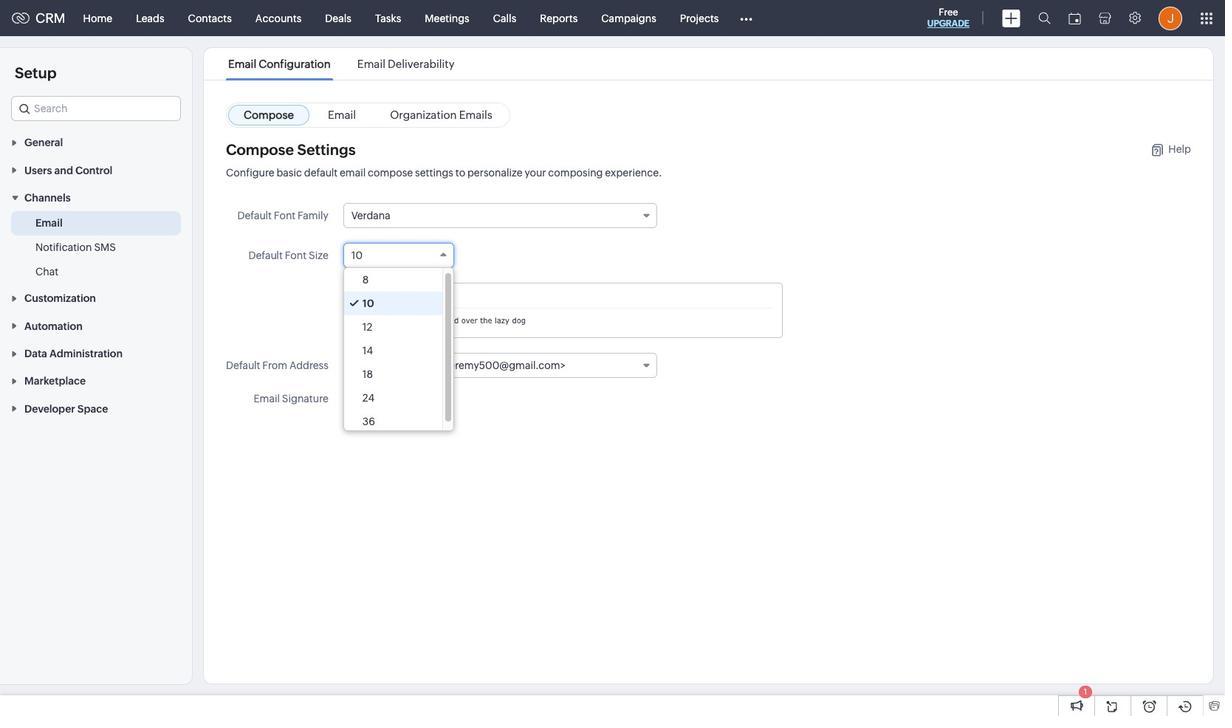 Task type: describe. For each thing, give the bounding box(es) containing it.
10 inside list box
[[363, 298, 374, 310]]

Search text field
[[12, 97, 180, 120]]

compose
[[368, 167, 413, 179]]

data
[[24, 348, 47, 360]]

users
[[24, 165, 52, 176]]

sms
[[94, 242, 116, 253]]

channels
[[24, 192, 71, 204]]

calls link
[[482, 0, 528, 36]]

0 horizontal spatial email link
[[35, 216, 63, 231]]

default for default from address
[[226, 360, 260, 372]]

new
[[365, 393, 387, 405]]

preview
[[353, 293, 391, 304]]

default for default font size
[[249, 250, 283, 262]]

email inside 'channels' region
[[35, 217, 63, 229]]

compose link
[[228, 105, 310, 126]]

list box containing 8
[[344, 268, 454, 434]]

control
[[75, 165, 113, 176]]

tasks link
[[363, 0, 413, 36]]

crm
[[35, 10, 65, 26]]

organization emails link
[[375, 105, 508, 126]]

lazy
[[495, 316, 510, 325]]

1 signature from the left
[[282, 393, 329, 405]]

leads link
[[124, 0, 176, 36]]

create menu element
[[994, 0, 1030, 36]]

email for email configuration
[[228, 58, 257, 70]]

email configuration link
[[226, 58, 333, 70]]

free upgrade
[[928, 7, 970, 29]]

chat
[[35, 266, 58, 278]]

1
[[1084, 688, 1088, 697]]

to
[[456, 167, 466, 179]]

accounts link
[[244, 0, 314, 36]]

customization button
[[0, 284, 192, 312]]

add
[[343, 393, 363, 405]]

font for size
[[285, 250, 307, 262]]

the
[[480, 316, 492, 325]]

organization emails
[[390, 109, 493, 121]]

space
[[77, 403, 108, 415]]

deliverability
[[388, 58, 455, 70]]

jeremy
[[352, 360, 386, 372]]

data administration button
[[0, 340, 192, 367]]

10 option
[[344, 292, 442, 315]]

meetings
[[425, 12, 470, 24]]

calendar image
[[1069, 12, 1082, 24]]

fox
[[417, 316, 428, 325]]

developer space button
[[0, 395, 192, 422]]

10 field
[[343, 243, 454, 268]]

projects link
[[669, 0, 731, 36]]

marketplace
[[24, 376, 86, 387]]

default font family
[[238, 210, 329, 222]]

developer space
[[24, 403, 108, 415]]

crm link
[[12, 10, 65, 26]]

dog
[[512, 316, 526, 325]]

add new signature
[[343, 393, 436, 405]]

configure basic default email compose settings to personalize your composing experience.
[[226, 167, 662, 179]]

campaigns link
[[590, 0, 669, 36]]

default for default font family
[[238, 210, 272, 222]]

compose for compose
[[244, 109, 294, 121]]

contacts
[[188, 12, 232, 24]]

setup
[[15, 64, 57, 81]]

automation
[[24, 320, 83, 332]]

general
[[24, 137, 63, 149]]

verdana
[[352, 210, 391, 222]]

chat link
[[35, 265, 58, 279]]

12
[[363, 321, 373, 333]]

font for family
[[274, 210, 296, 222]]

calls
[[493, 12, 517, 24]]

free
[[939, 7, 959, 18]]

general button
[[0, 129, 192, 156]]

leads
[[136, 12, 164, 24]]

compose for compose settings
[[226, 141, 294, 158]]

notification sms link
[[35, 240, 116, 255]]

Verdana field
[[343, 203, 657, 228]]

1 horizontal spatial email link
[[313, 105, 372, 126]]



Task type: locate. For each thing, give the bounding box(es) containing it.
basic
[[277, 167, 302, 179]]

default font size
[[249, 250, 329, 262]]

developer
[[24, 403, 75, 415]]

36
[[363, 416, 375, 428]]

default left the from
[[226, 360, 260, 372]]

email left configuration
[[228, 58, 257, 70]]

miller<millerjeremy500@gmail.com>
[[388, 360, 566, 372]]

8 10
[[363, 274, 374, 310]]

home
[[83, 12, 112, 24]]

home link
[[71, 0, 124, 36]]

email
[[340, 167, 366, 179]]

list
[[215, 48, 468, 80]]

jumped
[[431, 316, 459, 325]]

quick
[[369, 316, 389, 325]]

emails
[[459, 109, 493, 121]]

default
[[304, 167, 338, 179]]

default down the 'configure'
[[238, 210, 272, 222]]

email link up settings
[[313, 105, 372, 126]]

signature up 36 option
[[389, 393, 436, 405]]

address
[[290, 360, 329, 372]]

contacts link
[[176, 0, 244, 36]]

signature
[[282, 393, 329, 405], [389, 393, 436, 405]]

administration
[[49, 348, 123, 360]]

font
[[274, 210, 296, 222], [285, 250, 307, 262]]

email
[[228, 58, 257, 70], [358, 58, 386, 70], [328, 109, 356, 121], [35, 217, 63, 229], [254, 393, 280, 405]]

settings
[[297, 141, 356, 158]]

0 vertical spatial compose
[[244, 109, 294, 121]]

Other Modules field
[[731, 6, 763, 30]]

accounts
[[256, 12, 302, 24]]

0 vertical spatial default
[[238, 210, 272, 222]]

customization
[[24, 293, 96, 305]]

settings
[[415, 167, 454, 179]]

campaigns
[[602, 12, 657, 24]]

notification sms
[[35, 242, 116, 253]]

36 option
[[344, 410, 442, 434]]

font left family
[[274, 210, 296, 222]]

1 vertical spatial default
[[249, 250, 283, 262]]

1 vertical spatial 10
[[363, 298, 374, 310]]

notification
[[35, 242, 92, 253]]

14
[[363, 345, 373, 357]]

2 vertical spatial default
[[226, 360, 260, 372]]

email deliverability link
[[355, 58, 457, 70]]

8 option
[[344, 268, 442, 292]]

compose settings
[[226, 141, 356, 158]]

list box
[[344, 268, 454, 434]]

email link
[[313, 105, 372, 126], [35, 216, 63, 231]]

channels region
[[0, 211, 192, 284]]

profile element
[[1150, 0, 1192, 36]]

email down tasks link
[[358, 58, 386, 70]]

email down the from
[[254, 393, 280, 405]]

email deliverability
[[358, 58, 455, 70]]

default
[[238, 210, 272, 222], [249, 250, 283, 262], [226, 360, 260, 372]]

email signature
[[254, 393, 329, 405]]

from
[[262, 360, 287, 372]]

10 up "8"
[[352, 250, 363, 262]]

deals
[[325, 12, 352, 24]]

meetings link
[[413, 0, 482, 36]]

create menu image
[[1003, 9, 1021, 27]]

email up settings
[[328, 109, 356, 121]]

email for email deliverability
[[358, 58, 386, 70]]

10
[[352, 250, 363, 262], [363, 298, 374, 310]]

default down "default font family"
[[249, 250, 283, 262]]

12 option
[[344, 315, 442, 339]]

10 up the 'the'
[[363, 298, 374, 310]]

2 signature from the left
[[389, 393, 436, 405]]

composing
[[548, 167, 603, 179]]

size
[[309, 250, 329, 262]]

email for email signature
[[254, 393, 280, 405]]

projects
[[680, 12, 719, 24]]

font left size
[[285, 250, 307, 262]]

None field
[[11, 96, 181, 121]]

default from address
[[226, 360, 329, 372]]

Jeremy Miller<millerjeremy500@gmail.com> field
[[343, 353, 657, 378]]

0 vertical spatial font
[[274, 210, 296, 222]]

jeremy miller<millerjeremy500@gmail.com>
[[352, 360, 566, 372]]

email down channels
[[35, 217, 63, 229]]

deals link
[[314, 0, 363, 36]]

email link down channels
[[35, 216, 63, 231]]

tasks
[[375, 12, 401, 24]]

experience.
[[605, 167, 662, 179]]

upgrade
[[928, 18, 970, 29]]

search image
[[1039, 12, 1051, 24]]

0 horizontal spatial signature
[[282, 393, 329, 405]]

14 option
[[344, 339, 442, 363]]

users and control
[[24, 165, 113, 176]]

automation button
[[0, 312, 192, 340]]

search element
[[1030, 0, 1060, 36]]

18 option
[[344, 363, 442, 386]]

email for rightmost email link
[[328, 109, 356, 121]]

profile image
[[1159, 6, 1183, 30]]

marketplace button
[[0, 367, 192, 395]]

0 vertical spatial email link
[[313, 105, 372, 126]]

configuration
[[259, 58, 331, 70]]

reports link
[[528, 0, 590, 36]]

compose up the 'configure'
[[226, 141, 294, 158]]

compose up compose settings
[[244, 109, 294, 121]]

personalize
[[468, 167, 523, 179]]

18
[[363, 369, 373, 381]]

signature down address
[[282, 393, 329, 405]]

0 vertical spatial 10
[[352, 250, 363, 262]]

1 vertical spatial email link
[[35, 216, 63, 231]]

data administration
[[24, 348, 123, 360]]

family
[[298, 210, 329, 222]]

1 vertical spatial font
[[285, 250, 307, 262]]

reports
[[540, 12, 578, 24]]

10 inside field
[[352, 250, 363, 262]]

configure
[[226, 167, 275, 179]]

your
[[525, 167, 546, 179]]

help
[[1169, 143, 1192, 155]]

24
[[363, 392, 375, 404]]

24 option
[[344, 386, 442, 410]]

8
[[363, 274, 369, 286]]

list containing email configuration
[[215, 48, 468, 80]]

over
[[462, 316, 478, 325]]

and
[[54, 165, 73, 176]]

email configuration
[[228, 58, 331, 70]]

1 vertical spatial compose
[[226, 141, 294, 158]]

1 horizontal spatial signature
[[389, 393, 436, 405]]



Task type: vqa. For each thing, say whether or not it's contained in the screenshot.
Default From Address's Default
yes



